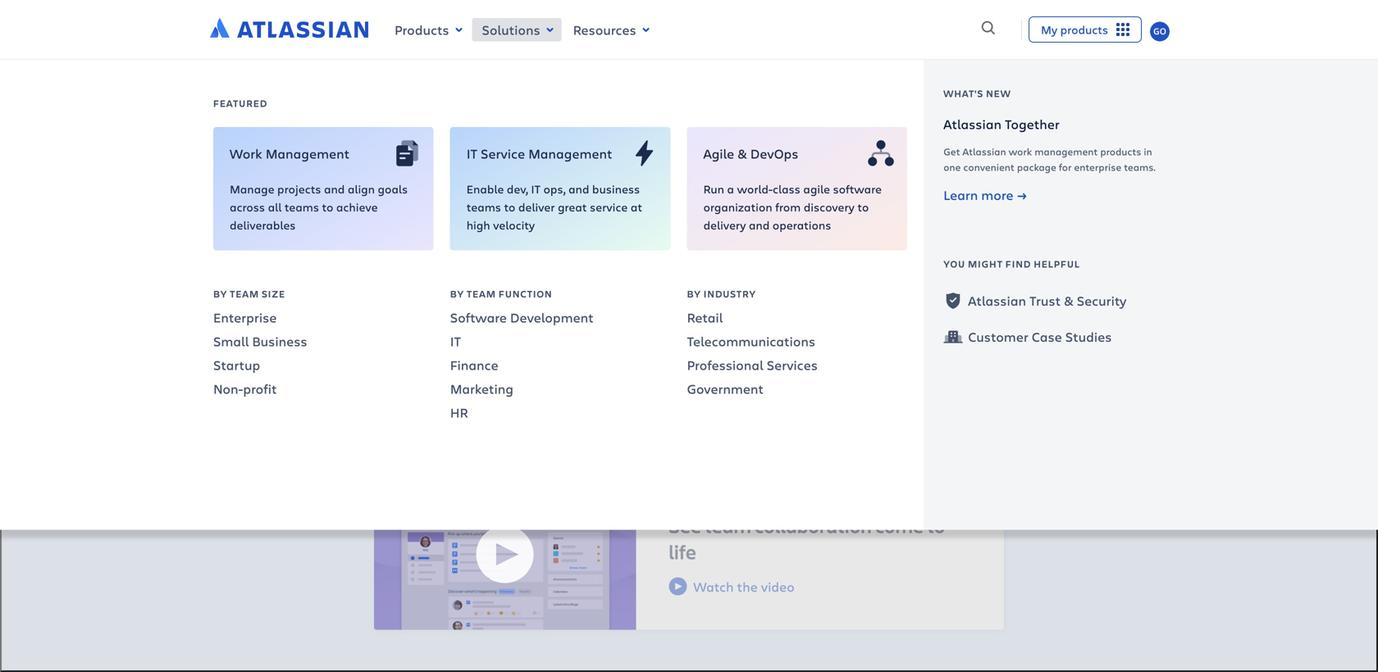Task type: describe. For each thing, give the bounding box(es) containing it.
featured
[[213, 97, 268, 110]]

by team function
[[450, 288, 553, 301]]

great
[[558, 199, 587, 215]]

you might find helpful
[[944, 258, 1081, 271]]

business
[[592, 181, 640, 197]]

it service management
[[467, 145, 613, 162]]

and inside manage projects and align goals across all teams to achieve deliverables
[[324, 181, 345, 197]]

meet.
[[466, 311, 506, 331]]

size
[[262, 288, 286, 301]]

projects
[[277, 181, 321, 197]]

where
[[210, 311, 254, 331]]

products
[[395, 21, 449, 38]]

run
[[704, 181, 725, 197]]

devops
[[751, 145, 799, 162]]

world-
[[737, 181, 773, 197]]

for
[[1059, 160, 1072, 174]]

discovery
[[804, 199, 855, 215]]

products
[[1101, 145, 1142, 158]]

remote-
[[341, 288, 397, 308]]

all
[[268, 199, 282, 215]]

get for get atlassian work management products in one convenient package for enterprise teams.
[[944, 145, 961, 158]]

deliverables
[[230, 217, 296, 233]]

helpful
[[1034, 258, 1081, 271]]

high
[[467, 217, 490, 233]]

across
[[230, 199, 265, 215]]

class
[[773, 181, 801, 197]]

accomplish more together
[[210, 172, 505, 270]]

0 vertical spatial it
[[467, 145, 478, 162]]

to inside "see team collaboration come to life"
[[928, 513, 946, 539]]

solutions link
[[472, 18, 562, 41]]

it
[[249, 359, 258, 377]]

confluence is your remote-friendly team workspace where knowledge and collaboration meet.
[[210, 288, 570, 331]]

see team collaboration come to life
[[669, 513, 946, 565]]

ops,
[[544, 181, 566, 197]]

manage projects and align goals across all teams to achieve deliverables
[[230, 181, 408, 233]]

illustration demonstrating workflows in confluence image
[[645, 135, 1111, 435]]

search image
[[976, 15, 1002, 41]]

from
[[776, 199, 801, 215]]

app switcher image
[[1114, 20, 1133, 39]]

in
[[1144, 145, 1153, 158]]

collaboration inside "see team collaboration come to life"
[[755, 513, 872, 539]]

by for by industry
[[687, 288, 702, 301]]

learn
[[944, 186, 979, 204]]

&
[[738, 145, 747, 162]]

by industry
[[687, 288, 757, 301]]

manage
[[230, 181, 275, 197]]

teams inside the enable dev, it ops, and business teams to deliver great service at high velocity
[[467, 199, 501, 215]]

and inside the enable dev, it ops, and business teams to deliver great service at high velocity
[[569, 181, 590, 197]]

team for size
[[230, 288, 259, 301]]

teams.
[[1125, 160, 1156, 174]]

workspace
[[494, 288, 570, 308]]

goals
[[378, 181, 408, 197]]

industry
[[704, 288, 757, 301]]

together
[[210, 218, 358, 270]]

friendly
[[397, 288, 450, 308]]

free
[[261, 359, 286, 377]]

1 management from the left
[[266, 145, 350, 162]]

run a world-class agile software organization from discovery to delivery and operations
[[704, 181, 882, 233]]

velocity
[[493, 217, 535, 233]]



Task type: vqa. For each thing, say whether or not it's contained in the screenshot.


Task type: locate. For each thing, give the bounding box(es) containing it.
2 teams from the left
[[467, 199, 501, 215]]

1 by from the left
[[213, 288, 228, 301]]

atlassian inside the get atlassian work management products in one convenient package for enterprise teams.
[[963, 145, 1007, 158]]

0 horizontal spatial team
[[230, 288, 259, 301]]

resources link
[[564, 18, 658, 41]]

enterprise
[[1075, 160, 1122, 174]]

see
[[669, 513, 702, 539]]

and down organization
[[749, 217, 770, 233]]

products link
[[385, 18, 471, 41]]

deliver
[[519, 199, 555, 215]]

0 horizontal spatial team
[[453, 288, 490, 308]]

delivery
[[704, 217, 746, 233]]

learn more
[[944, 186, 1014, 204]]

to inside manage projects and align goals across all teams to achieve deliverables
[[322, 199, 334, 215]]

come
[[876, 513, 924, 539]]

get for get it free
[[223, 359, 246, 377]]

service
[[590, 199, 628, 215]]

work
[[230, 145, 262, 162]]

management
[[1035, 145, 1098, 158]]

resources
[[573, 21, 637, 38]]

solutions
[[482, 21, 541, 38]]

2 horizontal spatial by
[[687, 288, 702, 301]]

1 horizontal spatial team
[[467, 288, 496, 301]]

get up one
[[944, 145, 961, 158]]

atlassian logo image
[[210, 16, 368, 43]]

to up velocity
[[504, 199, 516, 215]]

1 teams from the left
[[285, 199, 319, 215]]

more inside "accomplish more together"
[[414, 172, 505, 224]]

is
[[292, 288, 303, 308]]

by left industry
[[687, 288, 702, 301]]

dev,
[[507, 181, 528, 197]]

by for by team size
[[213, 288, 228, 301]]

learn more link
[[944, 185, 1027, 205]]

atlassian up convenient on the right top of the page
[[963, 145, 1007, 158]]

and down the remote- on the top left of page
[[339, 311, 366, 331]]

life
[[669, 539, 697, 565]]

what's new
[[944, 87, 1012, 100]]

get atlassian work management products in one convenient package for enterprise teams.
[[944, 145, 1156, 174]]

function
[[499, 288, 553, 301]]

atlassian together
[[944, 115, 1060, 133]]

might
[[968, 258, 1004, 271]]

collaboration
[[369, 311, 463, 331], [755, 513, 872, 539]]

by
[[213, 288, 228, 301], [450, 288, 465, 301], [687, 288, 702, 301]]

0 vertical spatial get
[[944, 145, 961, 158]]

0 vertical spatial collaboration
[[369, 311, 463, 331]]

gary orlando image
[[1151, 22, 1170, 41]]

1 horizontal spatial teams
[[467, 199, 501, 215]]

more for accomplish more together
[[414, 172, 505, 224]]

video
[[761, 578, 795, 596]]

management up "ops,"
[[529, 145, 613, 162]]

and inside run a world-class agile software organization from discovery to delivery and operations
[[749, 217, 770, 233]]

1 horizontal spatial team
[[705, 513, 752, 539]]

by team size
[[213, 288, 286, 301]]

get left it
[[223, 359, 246, 377]]

0 horizontal spatial collaboration
[[369, 311, 463, 331]]

1 horizontal spatial more
[[982, 186, 1014, 204]]

more down convenient on the right top of the page
[[982, 186, 1014, 204]]

atlassian down what's new
[[944, 115, 1002, 133]]

get it free
[[223, 359, 286, 377]]

team inside "see team collaboration come to life"
[[705, 513, 752, 539]]

it left service in the top of the page
[[467, 145, 478, 162]]

team
[[230, 288, 259, 301], [467, 288, 496, 301]]

to left achieve
[[322, 199, 334, 215]]

1 horizontal spatial collaboration
[[755, 513, 872, 539]]

teams down enable
[[467, 199, 501, 215]]

get inside the get atlassian work management products in one convenient package for enterprise teams.
[[944, 145, 961, 158]]

team for function
[[467, 288, 496, 301]]

1 vertical spatial get
[[223, 359, 246, 377]]

accomplish
[[210, 172, 408, 224]]

service
[[481, 145, 525, 162]]

1 vertical spatial team
[[705, 513, 752, 539]]

and left "align"
[[324, 181, 345, 197]]

enable
[[467, 181, 504, 197]]

team inside confluence is your remote-friendly team workspace where knowledge and collaboration meet.
[[453, 288, 490, 308]]

2 management from the left
[[529, 145, 613, 162]]

agile & devops
[[704, 145, 799, 162]]

by up where
[[213, 288, 228, 301]]

to down 'software'
[[858, 199, 869, 215]]

1 horizontal spatial get
[[944, 145, 961, 158]]

0 horizontal spatial get
[[223, 359, 246, 377]]

achieve
[[336, 199, 378, 215]]

find
[[1006, 258, 1032, 271]]

work management
[[230, 145, 350, 162]]

together
[[1005, 115, 1060, 133]]

and inside confluence is your remote-friendly team workspace where knowledge and collaboration meet.
[[339, 311, 366, 331]]

it up deliver
[[531, 181, 541, 197]]

and up great
[[569, 181, 590, 197]]

1 team from the left
[[230, 288, 259, 301]]

it
[[467, 145, 478, 162], [531, 181, 541, 197]]

team up meet. on the top left of the page
[[453, 288, 490, 308]]

you
[[944, 258, 966, 271]]

0 horizontal spatial by
[[213, 288, 228, 301]]

1 vertical spatial collaboration
[[755, 513, 872, 539]]

collaboration up watch the video link
[[755, 513, 872, 539]]

work
[[1009, 145, 1033, 158]]

0 vertical spatial atlassian
[[944, 115, 1002, 133]]

management up the projects at the left
[[266, 145, 350, 162]]

0 horizontal spatial teams
[[285, 199, 319, 215]]

watch the video
[[694, 578, 795, 596]]

2 team from the left
[[467, 288, 496, 301]]

to inside run a world-class agile software organization from discovery to delivery and operations
[[858, 199, 869, 215]]

at
[[631, 199, 643, 215]]

collaboration inside confluence is your remote-friendly team workspace where knowledge and collaboration meet.
[[369, 311, 463, 331]]

agile
[[804, 181, 831, 197]]

to right the come
[[928, 513, 946, 539]]

0 horizontal spatial management
[[266, 145, 350, 162]]

team left size
[[230, 288, 259, 301]]

confluence logo image
[[210, 64, 365, 103]]

operations
[[773, 217, 832, 233]]

organization
[[704, 199, 773, 215]]

convenient
[[964, 160, 1015, 174]]

what's
[[944, 87, 984, 100]]

by for by team function
[[450, 288, 465, 301]]

0 horizontal spatial more
[[414, 172, 505, 224]]

0 horizontal spatial it
[[467, 145, 478, 162]]

more left dev, on the top left of page
[[414, 172, 505, 224]]

package
[[1018, 160, 1057, 174]]

1 horizontal spatial by
[[450, 288, 465, 301]]

1 vertical spatial it
[[531, 181, 541, 197]]

get inside "link"
[[223, 359, 246, 377]]

1 horizontal spatial management
[[529, 145, 613, 162]]

the
[[737, 578, 758, 596]]

to inside the enable dev, it ops, and business teams to deliver great service at high velocity
[[504, 199, 516, 215]]

get
[[944, 145, 961, 158], [223, 359, 246, 377]]

teams down the projects at the left
[[285, 199, 319, 215]]

knowledge
[[258, 311, 335, 331]]

to
[[322, 199, 334, 215], [504, 199, 516, 215], [858, 199, 869, 215], [928, 513, 946, 539]]

1 vertical spatial atlassian
[[963, 145, 1007, 158]]

management
[[266, 145, 350, 162], [529, 145, 613, 162]]

collaboration down friendly
[[369, 311, 463, 331]]

get it free link
[[210, 352, 299, 385]]

teams inside manage projects and align goals across all teams to achieve deliverables
[[285, 199, 319, 215]]

enable dev, it ops, and business teams to deliver great service at high velocity
[[467, 181, 643, 233]]

software
[[833, 181, 882, 197]]

confluence
[[210, 288, 288, 308]]

new
[[987, 87, 1012, 100]]

one
[[944, 160, 961, 174]]

team right see at the bottom
[[705, 513, 752, 539]]

and
[[324, 181, 345, 197], [569, 181, 590, 197], [749, 217, 770, 233], [339, 311, 366, 331]]

it inside the enable dev, it ops, and business teams to deliver great service at high velocity
[[531, 181, 541, 197]]

watch the video link
[[669, 577, 972, 597]]

3 by from the left
[[687, 288, 702, 301]]

2 by from the left
[[450, 288, 465, 301]]

more for learn more
[[982, 186, 1014, 204]]

0 vertical spatial team
[[453, 288, 490, 308]]

align
[[348, 181, 375, 197]]

team up meet. on the top left of the page
[[467, 288, 496, 301]]

by right friendly
[[450, 288, 465, 301]]

agile
[[704, 145, 735, 162]]

1 horizontal spatial it
[[531, 181, 541, 197]]

watch
[[694, 578, 734, 596]]

your
[[307, 288, 338, 308]]



